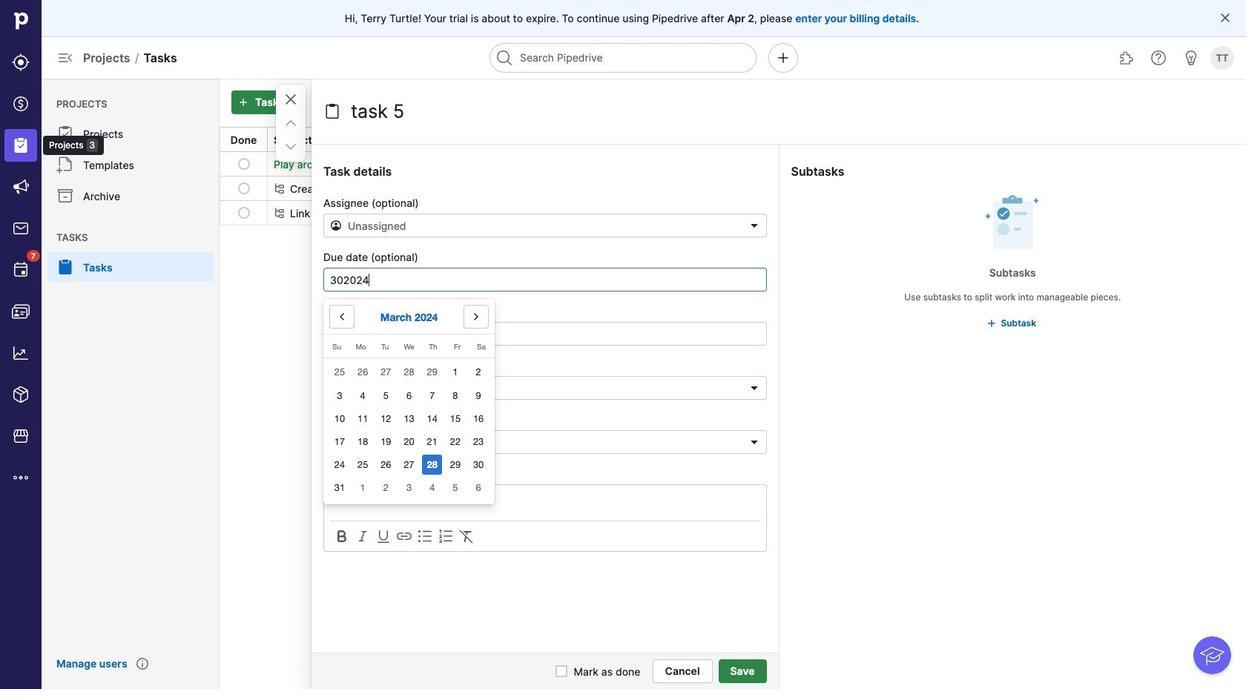 Task type: locate. For each thing, give the bounding box(es) containing it.
day-27 option down day-20 option
[[399, 455, 419, 475]]

color secondary image
[[274, 183, 286, 194], [274, 207, 286, 219], [333, 528, 351, 545], [354, 528, 372, 545], [395, 528, 413, 545], [416, 528, 434, 545], [437, 528, 455, 545], [458, 528, 476, 545]]

grid
[[220, 126, 1246, 226]]

campaigns image
[[12, 178, 30, 196]]

day-3 option down day-20 option
[[399, 478, 419, 498]]

Set due date text field
[[323, 268, 767, 292]]

1 horizontal spatial day-6 option
[[469, 478, 489, 498]]

day-29 option up day-7 option
[[422, 362, 442, 383]]

menu toggle image
[[56, 49, 74, 67]]

day-27 option
[[376, 362, 396, 383], [399, 455, 419, 475]]

1 vertical spatial day-25 option
[[353, 455, 373, 475]]

None field
[[323, 214, 767, 237], [323, 322, 767, 346], [323, 376, 767, 400], [323, 430, 767, 454], [323, 214, 767, 237], [323, 322, 767, 346], [323, 376, 767, 400], [323, 430, 767, 454]]

color undefined image
[[56, 187, 74, 205], [56, 258, 74, 276]]

1 horizontal spatial day-3 option
[[399, 478, 419, 498]]

1 vertical spatial day-26 option
[[376, 455, 396, 475]]

day-21 option
[[422, 432, 442, 452]]

1 vertical spatial color undefined image
[[56, 258, 74, 276]]

1 vertical spatial day-6 option
[[469, 478, 489, 498]]

day-26 option
[[353, 362, 373, 383], [376, 455, 396, 475]]

row
[[220, 152, 1246, 176], [220, 176, 1246, 200], [220, 200, 1246, 225]]

day-29 option left day-30 option
[[445, 455, 466, 475]]

1 horizontal spatial day-26 option
[[376, 455, 396, 475]]

day-20 option
[[399, 432, 419, 452]]

day-2 option up day-9 option in the bottom of the page
[[469, 362, 489, 383]]

1 vertical spatial day-28 option
[[422, 455, 442, 475]]

day-26 option down day-19 option
[[376, 455, 396, 475]]

0 vertical spatial day-4 option
[[353, 385, 373, 406]]

contacts image
[[12, 303, 30, 321]]

None text field
[[323, 322, 767, 346]]

day-2 option down day-19 option
[[376, 478, 396, 498]]

more image
[[12, 469, 30, 487]]

day-25 option right day-24 option
[[353, 455, 373, 475]]

day-28 option up day-13 option in the left bottom of the page
[[399, 362, 419, 383]]

insights image
[[12, 344, 30, 362]]

quick help image
[[1150, 49, 1168, 67]]

day-1 option up day-8 option
[[445, 362, 466, 383]]

menu
[[0, 0, 104, 689], [42, 79, 220, 689]]

1 vertical spatial day-27 option
[[399, 455, 419, 475]]

1 vertical spatial day-3 option
[[399, 478, 419, 498]]

0 vertical spatial day-5 option
[[376, 385, 396, 406]]

0 vertical spatial day-26 option
[[353, 362, 373, 383]]

color secondary image
[[375, 528, 392, 545]]

day-16 option
[[469, 409, 489, 429]]

0 horizontal spatial day-2 option
[[376, 478, 396, 498]]

day-4 option down day-21 option
[[422, 478, 442, 498]]

1 horizontal spatial day-2 option
[[469, 362, 489, 383]]

0 horizontal spatial day-6 option
[[399, 385, 419, 406]]

day-28 option
[[399, 362, 419, 383], [422, 455, 442, 475]]

day-5 option up day-12 option
[[376, 385, 396, 406]]

day-6 option
[[399, 385, 419, 406], [469, 478, 489, 498]]

day-10 option
[[330, 409, 350, 429]]

day-25 option up day-10 option on the bottom of page
[[330, 362, 350, 383]]

sales assistant image
[[1183, 49, 1200, 67]]

day-5 option down day-22 option
[[445, 478, 466, 498]]

0 horizontal spatial day-27 option
[[376, 362, 396, 383]]

day-25 option
[[330, 362, 350, 383], [353, 455, 373, 475]]

0 vertical spatial day-27 option
[[376, 362, 396, 383]]

day-27 option up day-12 option
[[376, 362, 396, 383]]

1 vertical spatial day-4 option
[[422, 478, 442, 498]]

0 vertical spatial day-28 option
[[399, 362, 419, 383]]

color primary image
[[1220, 12, 1232, 24], [843, 134, 855, 145], [282, 138, 300, 156], [238, 158, 250, 170], [238, 207, 250, 219], [330, 220, 342, 231], [748, 220, 760, 231], [467, 311, 485, 323], [748, 382, 760, 394], [748, 436, 760, 448]]

1 horizontal spatial day-28 option
[[422, 455, 442, 475]]

day-1 option right day-31 option
[[353, 478, 373, 498]]

1 horizontal spatial day-29 option
[[445, 455, 466, 475]]

day-1 option
[[445, 362, 466, 383], [353, 478, 373, 498]]

day-6 option down day-30 option
[[469, 478, 489, 498]]

day-26 option up the day-11 option
[[353, 362, 373, 383]]

knowledge center bot, also known as kc bot is an onboarding assistant that allows you to see the list of onboarding items in one place for quick and easy reference. this improves your in-app experience. image
[[1194, 637, 1232, 674]]

day-3 option
[[330, 385, 350, 406], [399, 478, 419, 498]]

day-15 option
[[445, 409, 466, 429]]

0 vertical spatial day-25 option
[[330, 362, 350, 383]]

month-2024-03 list box
[[328, 361, 490, 500]]

1 row from the top
[[220, 152, 1246, 176]]

day-30 option
[[469, 455, 489, 475]]

0 vertical spatial color undefined image
[[56, 187, 74, 205]]

0 horizontal spatial day-25 option
[[330, 362, 350, 383]]

day-2 option
[[469, 362, 489, 383], [376, 478, 396, 498]]

0 horizontal spatial day-29 option
[[422, 362, 442, 383]]

0 horizontal spatial day-1 option
[[353, 478, 373, 498]]

projects image
[[12, 137, 30, 154]]

2 color undefined image from the top
[[56, 258, 74, 276]]

day-28 option down day-21 option
[[422, 455, 442, 475]]

quick add image
[[775, 49, 792, 67]]

0 vertical spatial day-3 option
[[330, 385, 350, 406]]

1 horizontal spatial day-4 option
[[422, 478, 442, 498]]

color undefined image
[[56, 125, 74, 142], [56, 156, 74, 174], [12, 261, 30, 279]]

1 vertical spatial day-1 option
[[353, 478, 373, 498]]

day-6 option left day-7 option
[[399, 385, 419, 406]]

1 vertical spatial day-2 option
[[376, 478, 396, 498]]

home image
[[10, 10, 32, 32]]

day-3 option up day-10 option on the bottom of page
[[330, 385, 350, 406]]

0 horizontal spatial day-4 option
[[353, 385, 373, 406]]

0 vertical spatial day-2 option
[[469, 362, 489, 383]]

0 horizontal spatial day-5 option
[[376, 385, 396, 406]]

0 horizontal spatial day-26 option
[[353, 362, 373, 383]]

menu item
[[0, 125, 42, 166], [42, 252, 220, 282]]

day-29 option
[[422, 362, 442, 383], [445, 455, 466, 475]]

1 horizontal spatial day-1 option
[[445, 362, 466, 383]]

0 vertical spatial menu item
[[0, 125, 42, 166]]

1 vertical spatial day-5 option
[[445, 478, 466, 498]]

day-4 option up the day-11 option
[[353, 385, 373, 406]]

Task field
[[347, 96, 577, 126]]

color primary image
[[282, 91, 300, 108], [323, 102, 341, 120], [282, 114, 300, 132], [238, 183, 250, 194], [333, 311, 351, 323], [556, 666, 568, 677]]

1 vertical spatial day-29 option
[[445, 455, 466, 475]]

day-5 option
[[376, 385, 396, 406], [445, 478, 466, 498]]

day-4 option
[[353, 385, 373, 406], [422, 478, 442, 498]]

color primary inverted image
[[234, 96, 252, 108]]



Task type: describe. For each thing, give the bounding box(es) containing it.
products image
[[12, 386, 30, 404]]

day-31 option
[[330, 478, 350, 498]]

day-12 option
[[376, 409, 396, 429]]

day-13 option
[[399, 409, 419, 429]]

day-18 option
[[353, 432, 373, 452]]

day-11 option
[[353, 409, 373, 429]]

leads image
[[12, 53, 30, 71]]

1 vertical spatial menu item
[[42, 252, 220, 282]]

Search Pipedrive field
[[490, 43, 757, 73]]

color undefined image inside menu item
[[56, 258, 74, 276]]

color link image
[[986, 318, 998, 329]]

3 row from the top
[[220, 200, 1246, 225]]

1 horizontal spatial day-25 option
[[353, 455, 373, 475]]

0 vertical spatial day-1 option
[[445, 362, 466, 383]]

day-8 option
[[445, 385, 466, 406]]

day-24 option
[[330, 455, 350, 475]]

2 row from the top
[[220, 176, 1246, 200]]

info image
[[136, 658, 148, 670]]

0 vertical spatial day-29 option
[[422, 362, 442, 383]]

day-19 option
[[376, 432, 396, 452]]

0 vertical spatial day-6 option
[[399, 385, 419, 406]]

1 horizontal spatial day-27 option
[[399, 455, 419, 475]]

day-22 option
[[445, 432, 466, 452]]

day-17 option
[[330, 432, 350, 452]]

1 color undefined image from the top
[[56, 187, 74, 205]]

day-23 option
[[469, 432, 489, 452]]

2 vertical spatial color undefined image
[[12, 261, 30, 279]]

sales inbox image
[[12, 220, 30, 237]]

1 horizontal spatial day-5 option
[[445, 478, 466, 498]]

1 vertical spatial color undefined image
[[56, 156, 74, 174]]

deals image
[[12, 95, 30, 113]]

day-14 option
[[422, 409, 442, 429]]

day-9 option
[[469, 385, 489, 406]]

0 horizontal spatial day-28 option
[[399, 362, 419, 383]]

marketplace image
[[12, 427, 30, 445]]

0 horizontal spatial day-3 option
[[330, 385, 350, 406]]

day-7 option
[[422, 385, 442, 406]]

0 vertical spatial color undefined image
[[56, 125, 74, 142]]



Task type: vqa. For each thing, say whether or not it's contained in the screenshot.
bottom color undefined icon
no



